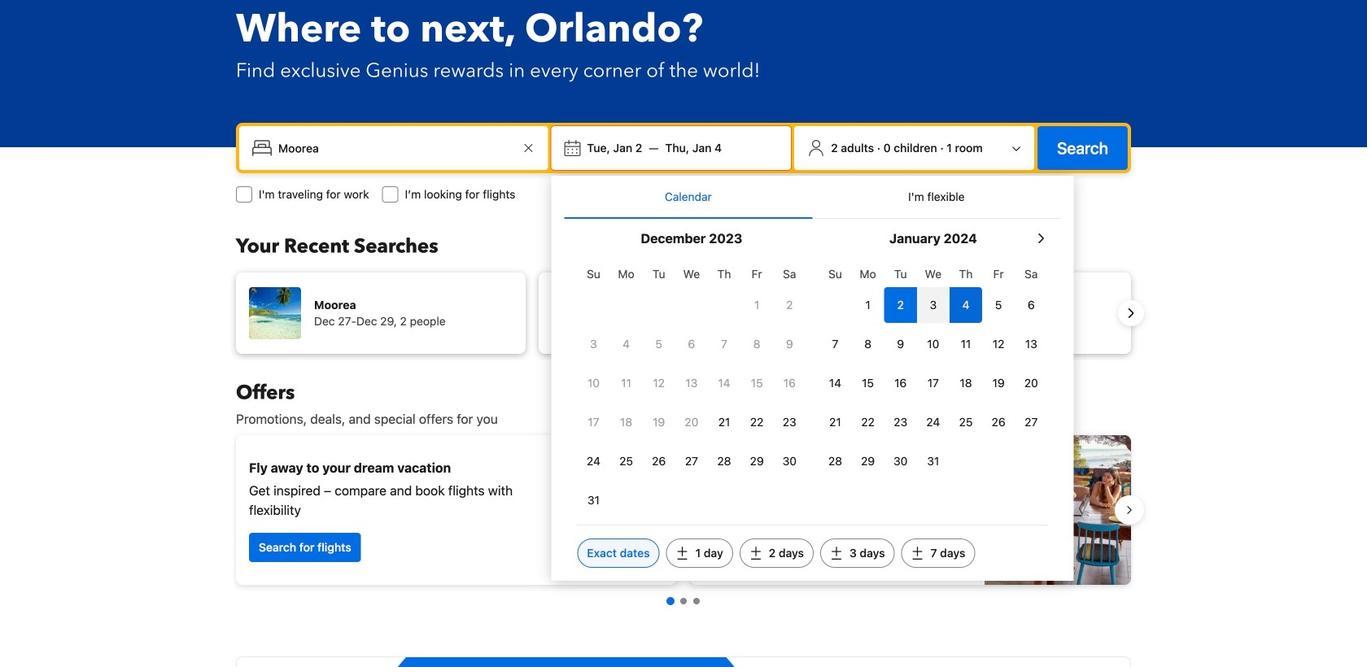 Task type: vqa. For each thing, say whether or not it's contained in the screenshot.
the 28 December 2023 option
yes



Task type: describe. For each thing, give the bounding box(es) containing it.
3 December 2023 checkbox
[[577, 326, 610, 362]]

16 December 2023 checkbox
[[773, 365, 806, 401]]

7 December 2023 checkbox
[[708, 326, 741, 362]]

4 December 2023 checkbox
[[610, 326, 643, 362]]

22 January 2024 checkbox
[[852, 404, 884, 440]]

1 cell from the left
[[884, 284, 917, 323]]

1 January 2024 checkbox
[[852, 287, 884, 323]]

20 December 2023 checkbox
[[675, 404, 708, 440]]

9 January 2024 checkbox
[[884, 326, 917, 362]]

2 grid from the left
[[819, 258, 1048, 479]]

6 December 2023 checkbox
[[675, 326, 708, 362]]

5 January 2024 checkbox
[[982, 287, 1015, 323]]

22 December 2023 checkbox
[[741, 404, 773, 440]]

26 December 2023 checkbox
[[643, 443, 675, 479]]

17 January 2024 checkbox
[[917, 365, 950, 401]]

25 December 2023 checkbox
[[610, 443, 643, 479]]

8 December 2023 checkbox
[[741, 326, 773, 362]]

12 January 2024 checkbox
[[982, 326, 1015, 362]]

11 January 2024 checkbox
[[950, 326, 982, 362]]

3 January 2024 checkbox
[[917, 287, 950, 323]]

15 January 2024 checkbox
[[852, 365, 884, 401]]

18 January 2024 checkbox
[[950, 365, 982, 401]]

23 December 2023 checkbox
[[773, 404, 806, 440]]

24 December 2023 checkbox
[[577, 443, 610, 479]]

2 region from the top
[[223, 429, 1144, 592]]

29 December 2023 checkbox
[[741, 443, 773, 479]]

3 cell from the left
[[950, 284, 982, 323]]

13 December 2023 checkbox
[[675, 365, 708, 401]]

next image
[[1121, 304, 1141, 323]]

30 December 2023 checkbox
[[773, 443, 806, 479]]

4 January 2024 checkbox
[[950, 287, 982, 323]]

17 December 2023 checkbox
[[577, 404, 610, 440]]

25 January 2024 checkbox
[[950, 404, 982, 440]]

2 January 2024 checkbox
[[884, 287, 917, 323]]



Task type: locate. For each thing, give the bounding box(es) containing it.
10 December 2023 checkbox
[[577, 365, 610, 401]]

take your longest vacation yet image
[[985, 435, 1131, 585]]

18 December 2023 checkbox
[[610, 404, 643, 440]]

29 January 2024 checkbox
[[852, 443, 884, 479]]

cell up 10 january 2024 checkbox
[[917, 284, 950, 323]]

26 January 2024 checkbox
[[982, 404, 1015, 440]]

cell up the 11 january 2024 checkbox
[[950, 284, 982, 323]]

31 January 2024 checkbox
[[917, 443, 950, 479]]

2 December 2023 checkbox
[[773, 287, 806, 323]]

27 December 2023 checkbox
[[675, 443, 708, 479]]

19 December 2023 checkbox
[[643, 404, 675, 440]]

0 vertical spatial region
[[223, 266, 1144, 360]]

grid
[[577, 258, 806, 518], [819, 258, 1048, 479]]

1 December 2023 checkbox
[[741, 287, 773, 323]]

27 January 2024 checkbox
[[1015, 404, 1048, 440]]

region
[[223, 266, 1144, 360], [223, 429, 1144, 592]]

24 January 2024 checkbox
[[917, 404, 950, 440]]

28 January 2024 checkbox
[[819, 443, 852, 479]]

tab list
[[564, 176, 1061, 220]]

main content
[[223, 380, 1144, 667]]

14 January 2024 checkbox
[[819, 365, 852, 401]]

20 January 2024 checkbox
[[1015, 365, 1048, 401]]

8 January 2024 checkbox
[[852, 326, 884, 362]]

28 December 2023 checkbox
[[708, 443, 741, 479]]

21 January 2024 checkbox
[[819, 404, 852, 440]]

5 December 2023 checkbox
[[643, 326, 675, 362]]

0 horizontal spatial grid
[[577, 258, 806, 518]]

6 January 2024 checkbox
[[1015, 287, 1048, 323]]

11 December 2023 checkbox
[[610, 365, 643, 401]]

10 January 2024 checkbox
[[917, 326, 950, 362]]

14 December 2023 checkbox
[[708, 365, 741, 401]]

19 January 2024 checkbox
[[982, 365, 1015, 401]]

23 January 2024 checkbox
[[884, 404, 917, 440]]

progress bar
[[666, 597, 700, 605]]

21 December 2023 checkbox
[[708, 404, 741, 440]]

cell
[[884, 284, 917, 323], [917, 284, 950, 323], [950, 284, 982, 323]]

12 December 2023 checkbox
[[643, 365, 675, 401]]

9 December 2023 checkbox
[[773, 326, 806, 362]]

16 January 2024 checkbox
[[884, 365, 917, 401]]

cell up 9 january 2024 option
[[884, 284, 917, 323]]

2 cell from the left
[[917, 284, 950, 323]]

Where are you going? field
[[272, 133, 519, 163]]

1 horizontal spatial grid
[[819, 258, 1048, 479]]

fly away to your dream vacation image
[[550, 453, 664, 567]]

31 December 2023 checkbox
[[577, 483, 610, 518]]

30 January 2024 checkbox
[[884, 443, 917, 479]]

1 grid from the left
[[577, 258, 806, 518]]

1 region from the top
[[223, 266, 1144, 360]]

7 January 2024 checkbox
[[819, 326, 852, 362]]

13 January 2024 checkbox
[[1015, 326, 1048, 362]]

15 December 2023 checkbox
[[741, 365, 773, 401]]

1 vertical spatial region
[[223, 429, 1144, 592]]



